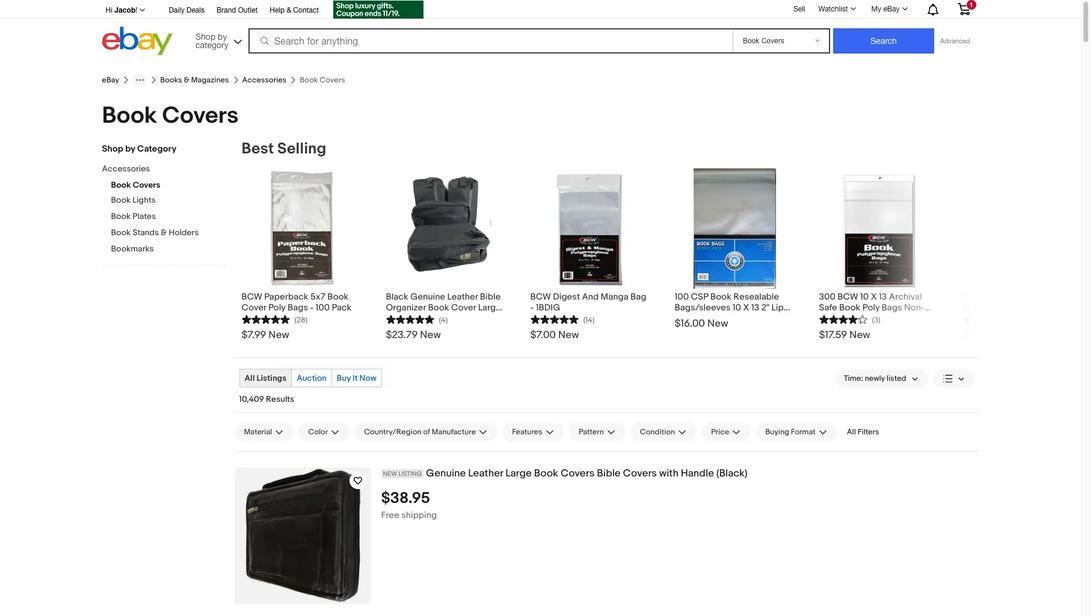 Task type: describe. For each thing, give the bounding box(es) containing it.
books & magazines link
[[160, 75, 229, 85]]

book up shop by category
[[102, 102, 157, 130]]

help & contact link
[[270, 4, 319, 17]]

100 csp book resealable bags/sleeves 10 x 13 2" lip polypro archival storage image
[[694, 168, 776, 289]]

covers down books & magazines link
[[162, 102, 239, 130]]

watchlist link
[[812, 2, 861, 16]]

100 inside 100 csp book resealable bags/sleeves 10 x 13 2" lip polypro archival storage
[[675, 291, 689, 303]]

condition
[[640, 427, 675, 437]]

my
[[872, 5, 882, 13]]

csp
[[691, 291, 708, 303]]

daily
[[169, 6, 185, 14]]

book left lights
[[111, 195, 131, 205]]

covers inside accessories book covers book lights book plates book stands & holders bookmarks
[[133, 180, 160, 190]]

Search for anything text field
[[250, 29, 730, 52]]

advanced
[[940, 37, 970, 45]]

archival inside 300 bcw 10 x 13 archival safe book poly bags non- reseal 10x13 covers sleeves
[[889, 291, 922, 303]]

book covers
[[102, 102, 239, 130]]

(14) link
[[530, 314, 595, 325]]

account navigation
[[99, 0, 979, 20]]

brand
[[217, 6, 236, 14]]

outlet
[[238, 6, 258, 14]]

& for contact
[[287, 6, 291, 14]]

hi
[[106, 6, 112, 14]]

2"
[[762, 302, 770, 314]]

covers left 'with'
[[623, 468, 657, 480]]

1 link
[[950, 0, 978, 17]]

shipping
[[402, 510, 437, 521]]

bcw paperback 5x7 book cover poly bags - 100 pack image
[[269, 168, 335, 289]]

selling
[[277, 140, 326, 158]]

material
[[244, 427, 272, 437]]

get the coupon image
[[333, 1, 424, 19]]

view: list view image
[[943, 372, 965, 385]]

- inside bcw digest and manga bag - 1bdig
[[530, 302, 534, 314]]

of
[[423, 427, 430, 437]]

new for $7.00 new
[[558, 329, 579, 341]]

bcw digest and manga bag - 1bdig link
[[530, 289, 651, 314]]

buying
[[766, 427, 789, 437]]

10,409 results
[[239, 394, 294, 404]]

listing
[[398, 470, 422, 478]]

carrying
[[386, 313, 422, 324]]

jacob
[[114, 5, 136, 14]]

cover inside bcw paperback 5x7 book cover poly bags - 100 pack
[[242, 302, 266, 314]]

auction
[[297, 373, 327, 383]]

100 csp book resealable bags/sleeves 10 x 13 2" lip polypro archival storage
[[675, 291, 784, 324]]

best
[[242, 140, 274, 158]]

10,409
[[239, 394, 264, 404]]

manufacture
[[432, 427, 476, 437]]

$38.95
[[381, 489, 430, 508]]

$16.00
[[675, 318, 705, 330]]

large inside black genuine leather bible organizer book cover large carrying case
[[478, 302, 501, 314]]

organizer
[[386, 302, 426, 314]]

watchlist
[[819, 5, 848, 13]]

(14)
[[583, 315, 595, 325]]

bcw digest and manga bag - 1bdig image
[[554, 168, 627, 289]]

my ebay
[[872, 5, 900, 13]]

pattern button
[[569, 422, 626, 442]]

$28.39
[[964, 329, 996, 341]]

storage
[[743, 313, 775, 324]]

manga
[[601, 291, 629, 303]]

10 inside 100 csp book resealable bags/sleeves 10 x 13 2" lip polypro archival storage
[[733, 302, 741, 314]]

advanced link
[[934, 29, 976, 53]]

covers inside 300 bcw 10 x 13 archival safe book poly bags non- reseal 10x13 covers sleeves
[[870, 313, 900, 324]]

$7.00 new
[[530, 329, 579, 341]]

shop for shop by category
[[196, 32, 216, 41]]

stands
[[133, 227, 159, 238]]

features button
[[503, 422, 564, 442]]

(28) link
[[242, 314, 308, 325]]

lights
[[133, 195, 156, 205]]

all filters button
[[842, 422, 884, 442]]

bags inside 300 bcw 10 x 13 archival safe book poly bags non- reseal 10x13 covers sleeves
[[882, 302, 902, 314]]

book plates link
[[111, 211, 225, 223]]

ebay inside "my ebay" link
[[884, 5, 900, 13]]

(3) link
[[819, 314, 881, 325]]

accessories book covers book lights book plates book stands & holders bookmarks
[[102, 164, 199, 254]]

non-
[[904, 302, 925, 314]]

auction link
[[292, 369, 331, 387]]

listings
[[257, 373, 287, 383]]

archival inside 100 csp book resealable bags/sleeves 10 x 13 2" lip polypro archival storage
[[708, 313, 741, 324]]

daily deals
[[169, 6, 205, 14]]

price button
[[702, 422, 751, 442]]

buying format
[[766, 427, 816, 437]]

it
[[353, 373, 358, 383]]

new for $16.00 new
[[708, 318, 728, 330]]

book down features dropdown button
[[534, 468, 558, 480]]

country/region of manufacture
[[364, 427, 476, 437]]

x inside 300 bcw 10 x 13 archival safe book poly bags non- reseal 10x13 covers sleeves
[[871, 291, 877, 303]]

deals
[[187, 6, 205, 14]]

all for all listings
[[245, 373, 255, 383]]

$7.00
[[530, 329, 556, 341]]

by for category
[[218, 32, 227, 41]]

bags inside bcw paperback 5x7 book cover poly bags - 100 pack
[[288, 302, 308, 314]]

pattern
[[579, 427, 604, 437]]

books
[[160, 75, 182, 85]]

brand outlet link
[[217, 4, 258, 17]]

category
[[137, 143, 177, 155]]

covers down pattern
[[561, 468, 595, 480]]

paperback
[[264, 291, 308, 303]]

daily deals link
[[169, 4, 205, 17]]

1
[[970, 1, 973, 8]]

buy it now link
[[332, 369, 381, 387]]

4.9 out of 5 stars image
[[530, 314, 579, 325]]

features
[[512, 427, 543, 437]]

$23.79
[[386, 329, 418, 341]]

time: newly listed
[[844, 374, 907, 383]]

shop for shop by category
[[102, 143, 123, 155]]

book inside black genuine leather bible organizer book cover large carrying case
[[428, 302, 449, 314]]

shop by category
[[196, 32, 228, 50]]

$7.99
[[242, 329, 266, 341]]

bcw paperback 5x7 book cover poly bags - 100 pack link
[[242, 289, 362, 314]]

5 out of 5 stars image for $23.79
[[386, 314, 434, 325]]

brand outlet
[[217, 6, 258, 14]]

book inside 300 bcw 10 x 13 archival safe book poly bags non- reseal 10x13 covers sleeves
[[839, 302, 861, 314]]

results
[[266, 394, 294, 404]]

$17.59
[[819, 329, 847, 341]]

pack
[[332, 302, 352, 314]]

and
[[582, 291, 599, 303]]

condition button
[[630, 422, 697, 442]]

listed
[[887, 374, 907, 383]]

help
[[270, 6, 285, 14]]



Task type: vqa. For each thing, say whether or not it's contained in the screenshot.
Hi
yes



Task type: locate. For each thing, give the bounding box(es) containing it.
& down book plates link
[[161, 227, 167, 238]]

country/region
[[364, 427, 422, 437]]

x inside 100 csp book resealable bags/sleeves 10 x 13 2" lip polypro archival storage
[[743, 302, 749, 314]]

new down the (28) link
[[269, 329, 289, 341]]

0 horizontal spatial archival
[[708, 313, 741, 324]]

100 inside bcw paperback 5x7 book cover poly bags - 100 pack
[[316, 302, 330, 314]]

10
[[860, 291, 869, 303], [733, 302, 741, 314]]

leather up (4)
[[447, 291, 478, 303]]

2 cover from the left
[[451, 302, 476, 314]]

book left plates
[[111, 211, 131, 221]]

all up the 10,409 on the left of the page
[[245, 373, 255, 383]]

$16.00 new
[[675, 318, 728, 330]]

& for magazines
[[184, 75, 190, 85]]

color
[[308, 427, 328, 437]]

!
[[136, 6, 137, 14]]

new left 'listing'
[[383, 470, 397, 478]]

5x7
[[310, 291, 325, 303]]

book stands & holders link
[[111, 227, 225, 239]]

13 up (3)
[[879, 291, 887, 303]]

$23.79 new
[[386, 329, 441, 341]]

13 inside 100 csp book resealable bags/sleeves 10 x 13 2" lip polypro archival storage
[[752, 302, 760, 314]]

ebay
[[884, 5, 900, 13], [102, 75, 119, 85]]

5 out of 5 stars image up $23.79 new
[[386, 314, 434, 325]]

all filters
[[847, 427, 879, 437]]

1 vertical spatial leather
[[468, 468, 503, 480]]

0 horizontal spatial 10
[[733, 302, 741, 314]]

1 vertical spatial ebay
[[102, 75, 119, 85]]

(black)
[[717, 468, 748, 480]]

by down brand on the left of the page
[[218, 32, 227, 41]]

buying format button
[[756, 422, 837, 442]]

ebay link
[[102, 75, 119, 85]]

1 - from the left
[[310, 302, 314, 314]]

0 vertical spatial genuine
[[410, 291, 445, 303]]

shop by category banner
[[99, 0, 979, 58]]

1 vertical spatial accessories
[[102, 164, 150, 174]]

100 left csp
[[675, 291, 689, 303]]

main content containing best selling
[[234, 140, 1090, 616]]

5 out of 5 stars image
[[386, 314, 434, 325], [964, 314, 1012, 325]]

book down shop by category
[[111, 180, 131, 190]]

new down (14) link
[[558, 329, 579, 341]]

bcw inside bcw paperback 5x7 book cover poly bags - 100 pack
[[242, 291, 262, 303]]

archival up sleeves
[[889, 291, 922, 303]]

2 horizontal spatial bcw
[[838, 291, 858, 303]]

new for $23.79 new
[[420, 329, 441, 341]]

5 out of 5 stars image up the $28.39 new
[[964, 314, 1012, 325]]

accessories right magazines
[[242, 75, 287, 85]]

1 vertical spatial bible
[[597, 468, 621, 480]]

accessories inside accessories book covers book lights book plates book stands & holders bookmarks
[[102, 164, 150, 174]]

13
[[879, 291, 887, 303], [752, 302, 760, 314]]

0 horizontal spatial shop
[[102, 143, 123, 155]]

polypro
[[675, 313, 706, 324]]

1 horizontal spatial -
[[530, 302, 534, 314]]

archival down csp
[[708, 313, 741, 324]]

shop
[[196, 32, 216, 41], [102, 143, 123, 155]]

0 vertical spatial accessories link
[[242, 75, 287, 85]]

leather down manufacture
[[468, 468, 503, 480]]

accessories for accessories
[[242, 75, 287, 85]]

bcw inside bcw digest and manga bag - 1bdig
[[530, 291, 551, 303]]

0 vertical spatial all
[[245, 373, 255, 383]]

- right paperback
[[310, 302, 314, 314]]

shop left category
[[102, 143, 123, 155]]

lip
[[772, 302, 784, 314]]

holders
[[169, 227, 199, 238]]

& inside accessories book covers book lights book plates book stands & holders bookmarks
[[161, 227, 167, 238]]

by inside shop by category
[[218, 32, 227, 41]]

0 horizontal spatial x
[[743, 302, 749, 314]]

0 vertical spatial large
[[478, 302, 501, 314]]

1 horizontal spatial 100
[[675, 291, 689, 303]]

3 bcw from the left
[[838, 291, 858, 303]]

& right help
[[287, 6, 291, 14]]

accessories down shop by category
[[102, 164, 150, 174]]

1 horizontal spatial by
[[218, 32, 227, 41]]

2 bcw from the left
[[530, 291, 551, 303]]

accessories for accessories book covers book lights book plates book stands & holders bookmarks
[[102, 164, 150, 174]]

4 out of 5 stars image
[[819, 314, 867, 325]]

$7.99 new
[[242, 329, 289, 341]]

newly
[[865, 374, 885, 383]]

new down bags/sleeves
[[708, 318, 728, 330]]

1 horizontal spatial 13
[[879, 291, 887, 303]]

x up (3)
[[871, 291, 877, 303]]

accessories link down category
[[102, 164, 216, 175]]

help & contact
[[270, 6, 319, 14]]

0 horizontal spatial cover
[[242, 302, 266, 314]]

1 horizontal spatial 5 out of 5 stars image
[[964, 314, 1012, 325]]

$38.95 free shipping
[[381, 489, 437, 521]]

4.8 out of 5 stars image
[[242, 314, 290, 325]]

bible left '1bdig'
[[480, 291, 501, 303]]

black genuine leather bible organizer book cover large carrying case image
[[401, 168, 491, 289]]

- left '1bdig'
[[530, 302, 534, 314]]

sell
[[794, 5, 805, 13]]

contact
[[293, 6, 319, 14]]

1 horizontal spatial shop
[[196, 32, 216, 41]]

0 horizontal spatial ebay
[[102, 75, 119, 85]]

bcw left the digest
[[530, 291, 551, 303]]

books & magazines
[[160, 75, 229, 85]]

13 inside 300 bcw 10 x 13 archival safe book poly bags non- reseal 10x13 covers sleeves
[[879, 291, 887, 303]]

1 horizontal spatial cover
[[451, 302, 476, 314]]

cover
[[242, 302, 266, 314], [451, 302, 476, 314]]

10 inside 300 bcw 10 x 13 archival safe book poly bags non- reseal 10x13 covers sleeves
[[860, 291, 869, 303]]

bible down pattern dropdown button
[[597, 468, 621, 480]]

1 horizontal spatial x
[[871, 291, 877, 303]]

100 left pack
[[316, 302, 330, 314]]

1 horizontal spatial all
[[847, 427, 856, 437]]

2 bags from the left
[[882, 302, 902, 314]]

large
[[478, 302, 501, 314], [506, 468, 532, 480]]

genuine leather large book covers bible covers with handle (black) image
[[240, 468, 365, 604]]

(28)
[[295, 315, 308, 325]]

with
[[659, 468, 679, 480]]

covers up lights
[[133, 180, 160, 190]]

5 out of 5 stars image for $28.39
[[964, 314, 1012, 325]]

bag
[[631, 291, 647, 303]]

shop down deals
[[196, 32, 216, 41]]

1 horizontal spatial archival
[[889, 291, 922, 303]]

2 poly from the left
[[863, 302, 880, 314]]

0 vertical spatial bible
[[480, 291, 501, 303]]

0 horizontal spatial bags
[[288, 302, 308, 314]]

1 horizontal spatial ebay
[[884, 5, 900, 13]]

1 bags from the left
[[288, 302, 308, 314]]

0 horizontal spatial accessories link
[[102, 164, 216, 175]]

2 5 out of 5 stars image from the left
[[964, 314, 1012, 325]]

1 vertical spatial by
[[125, 143, 135, 155]]

category
[[196, 40, 228, 50]]

1 horizontal spatial bags
[[882, 302, 902, 314]]

bookmarks
[[111, 244, 154, 254]]

bible inside black genuine leather bible organizer book cover large carrying case
[[480, 291, 501, 303]]

300 bcw 10 x 13 archival safe book poly bags non- reseal 10x13 covers sleeves
[[819, 291, 934, 324]]

0 horizontal spatial 13
[[752, 302, 760, 314]]

genuine right 'listing'
[[426, 468, 466, 480]]

large right the case
[[478, 302, 501, 314]]

1 vertical spatial accessories link
[[102, 164, 216, 175]]

book right safe
[[839, 302, 861, 314]]

0 vertical spatial archival
[[889, 291, 922, 303]]

1 horizontal spatial poly
[[863, 302, 880, 314]]

my ebay link
[[865, 2, 913, 16]]

13 left 2"
[[752, 302, 760, 314]]

1 vertical spatial all
[[847, 427, 856, 437]]

cover inside black genuine leather bible organizer book cover large carrying case
[[451, 302, 476, 314]]

buy
[[337, 373, 351, 383]]

hi jacob !
[[106, 5, 137, 14]]

new right $28.39
[[998, 329, 1019, 341]]

bags left non-
[[882, 302, 902, 314]]

1 poly from the left
[[268, 302, 286, 314]]

1 5 out of 5 stars image from the left
[[386, 314, 434, 325]]

bcw up 4.8 out of 5 stars image
[[242, 291, 262, 303]]

main content
[[234, 140, 1090, 616]]

book inside 100 csp book resealable bags/sleeves 10 x 13 2" lip polypro archival storage
[[710, 291, 732, 303]]

book right 5x7
[[327, 291, 349, 303]]

genuine up the case
[[410, 291, 445, 303]]

300 bcw 10 x 13 archival safe book poly bags non-reseal 10x13 covers sleeves image
[[842, 168, 917, 289]]

new down 10x13 at the right of the page
[[850, 329, 871, 341]]

1 bcw from the left
[[242, 291, 262, 303]]

book up (4)
[[428, 302, 449, 314]]

material button
[[234, 422, 294, 442]]

1 horizontal spatial accessories link
[[242, 75, 287, 85]]

book lights link
[[111, 195, 225, 206]]

bcw inside 300 bcw 10 x 13 archival safe book poly bags non- reseal 10x13 covers sleeves
[[838, 291, 858, 303]]

covers right 10x13 at the right of the page
[[870, 313, 900, 324]]

safe
[[819, 302, 837, 314]]

$17.59 new
[[819, 329, 871, 341]]

leather inside black genuine leather bible organizer book cover large carrying case
[[447, 291, 478, 303]]

& right books
[[184, 75, 190, 85]]

1 vertical spatial archival
[[708, 313, 741, 324]]

bcw for $7.00 new
[[530, 291, 551, 303]]

None submit
[[833, 28, 934, 54]]

2 - from the left
[[530, 302, 534, 314]]

0 vertical spatial leather
[[447, 291, 478, 303]]

(3)
[[872, 315, 881, 325]]

large down features
[[506, 468, 532, 480]]

0 horizontal spatial -
[[310, 302, 314, 314]]

genuine inside black genuine leather bible organizer book cover large carrying case
[[410, 291, 445, 303]]

bcw paperback 5x7 book cover poly bags - 100 pack
[[242, 291, 352, 314]]

by left category
[[125, 143, 135, 155]]

new
[[708, 318, 728, 330], [269, 329, 289, 341], [420, 329, 441, 341], [558, 329, 579, 341], [850, 329, 871, 341], [998, 329, 1019, 341], [383, 470, 397, 478]]

100 csp book resealable bags/sleeves 10 x 13 2" lip polypro archival storage link
[[675, 289, 795, 324]]

1 vertical spatial genuine
[[426, 468, 466, 480]]

accessories link right magazines
[[242, 75, 287, 85]]

1 vertical spatial large
[[506, 468, 532, 480]]

by
[[218, 32, 227, 41], [125, 143, 135, 155]]

0 vertical spatial ebay
[[884, 5, 900, 13]]

1 horizontal spatial &
[[184, 75, 190, 85]]

bcw for $7.99 new
[[242, 291, 262, 303]]

-
[[310, 302, 314, 314], [530, 302, 534, 314]]

0 vertical spatial &
[[287, 6, 291, 14]]

0 horizontal spatial large
[[478, 302, 501, 314]]

0 horizontal spatial bible
[[480, 291, 501, 303]]

book right csp
[[710, 291, 732, 303]]

bookmarks link
[[111, 244, 225, 255]]

- inside bcw paperback 5x7 book cover poly bags - 100 pack
[[310, 302, 314, 314]]

best selling
[[242, 140, 326, 158]]

book
[[102, 102, 157, 130], [111, 180, 131, 190], [111, 195, 131, 205], [111, 211, 131, 221], [111, 227, 131, 238], [327, 291, 349, 303], [710, 291, 732, 303], [428, 302, 449, 314], [839, 302, 861, 314], [534, 468, 558, 480]]

1 horizontal spatial 10
[[860, 291, 869, 303]]

reseal
[[819, 313, 844, 324]]

1 horizontal spatial accessories
[[242, 75, 287, 85]]

shop by category button
[[190, 27, 244, 53]]

10 left storage
[[733, 302, 741, 314]]

new down the case
[[420, 329, 441, 341]]

0 horizontal spatial poly
[[268, 302, 286, 314]]

0 vertical spatial shop
[[196, 32, 216, 41]]

0 horizontal spatial 5 out of 5 stars image
[[386, 314, 434, 325]]

0 vertical spatial accessories
[[242, 75, 287, 85]]

1 cover from the left
[[242, 302, 266, 314]]

poly inside bcw paperback 5x7 book cover poly bags - 100 pack
[[268, 302, 286, 314]]

book inside bcw paperback 5x7 book cover poly bags - 100 pack
[[327, 291, 349, 303]]

all left filters
[[847, 427, 856, 437]]

sleeves
[[902, 313, 934, 324]]

bcw digest and manga bag - 1bdig
[[530, 291, 647, 314]]

all for all filters
[[847, 427, 856, 437]]

0 vertical spatial by
[[218, 32, 227, 41]]

0 horizontal spatial accessories
[[102, 164, 150, 174]]

new for $17.59 new
[[850, 329, 871, 341]]

plates
[[133, 211, 156, 221]]

0 horizontal spatial by
[[125, 143, 135, 155]]

& inside account navigation
[[287, 6, 291, 14]]

1 vertical spatial shop
[[102, 143, 123, 155]]

all listings link
[[240, 369, 291, 387]]

2 horizontal spatial &
[[287, 6, 291, 14]]

1 horizontal spatial bcw
[[530, 291, 551, 303]]

300
[[819, 291, 836, 303]]

cover up the $7.99
[[242, 302, 266, 314]]

all inside button
[[847, 427, 856, 437]]

buy it now
[[337, 373, 377, 383]]

cover right the case
[[451, 302, 476, 314]]

country/region of manufacture button
[[355, 422, 498, 442]]

x left 2"
[[743, 302, 749, 314]]

new for $7.99 new
[[269, 329, 289, 341]]

1 horizontal spatial large
[[506, 468, 532, 480]]

bags up (28)
[[288, 302, 308, 314]]

black genuine leather bible organizer book cover large carrying case
[[386, 291, 501, 324]]

case
[[424, 313, 445, 324]]

1 horizontal spatial bible
[[597, 468, 621, 480]]

0 horizontal spatial 100
[[316, 302, 330, 314]]

black genuine leather bible organizer book cover large carrying case link
[[386, 289, 506, 324]]

resealable
[[734, 291, 779, 303]]

accessories link
[[242, 75, 287, 85], [102, 164, 216, 175]]

bcw right '300'
[[838, 291, 858, 303]]

new inside new listing genuine leather large book covers bible covers with handle (black)
[[383, 470, 397, 478]]

(4)
[[439, 315, 448, 325]]

shop inside shop by category
[[196, 32, 216, 41]]

poly inside 300 bcw 10 x 13 archival safe book poly bags non- reseal 10x13 covers sleeves
[[863, 302, 880, 314]]

none submit inside the shop by category banner
[[833, 28, 934, 54]]

0 horizontal spatial &
[[161, 227, 167, 238]]

bags/sleeves
[[675, 302, 731, 314]]

new for $28.39 new
[[998, 329, 1019, 341]]

handle
[[681, 468, 714, 480]]

10 up 10x13 at the right of the page
[[860, 291, 869, 303]]

book up bookmarks
[[111, 227, 131, 238]]

0 horizontal spatial bcw
[[242, 291, 262, 303]]

1bdig
[[536, 302, 560, 314]]

by for category
[[125, 143, 135, 155]]

now
[[360, 373, 377, 383]]

1 vertical spatial &
[[184, 75, 190, 85]]

covers
[[162, 102, 239, 130], [133, 180, 160, 190], [870, 313, 900, 324], [561, 468, 595, 480], [623, 468, 657, 480]]

0 horizontal spatial all
[[245, 373, 255, 383]]

2 vertical spatial &
[[161, 227, 167, 238]]



